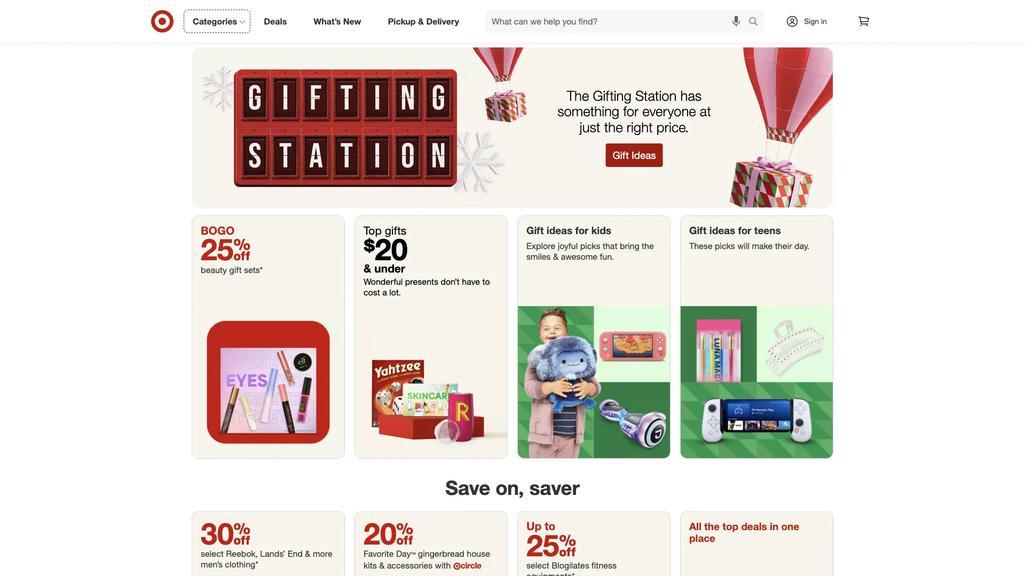 Task type: locate. For each thing, give the bounding box(es) containing it.
1 horizontal spatial in
[[821, 17, 827, 26]]

ideas inside the gift ideas for kids explore joyful picks that bring the smiles & awesome fun.
[[547, 225, 573, 237]]

1 horizontal spatial select
[[527, 561, 550, 572]]

save
[[446, 477, 490, 500]]

1 horizontal spatial 25
[[527, 528, 577, 564]]

cart for second the add to cart button from the right
[[680, 5, 693, 13]]

gift inside the gift ideas for kids explore joyful picks that bring the smiles & awesome fun.
[[527, 225, 544, 237]]

2 cart from the left
[[575, 5, 587, 13]]

what's
[[314, 16, 341, 26]]

gift
[[613, 149, 629, 162], [527, 225, 544, 237], [690, 225, 707, 237]]

gift inside button
[[613, 149, 629, 162]]

for inside the gifting station has something for everyone at just the right price.
[[623, 103, 639, 120]]

gift for gift ideas for kids explore joyful picks that bring the smiles & awesome fun.
[[527, 225, 544, 237]]

bogo
[[201, 224, 235, 238]]

2 horizontal spatial gift
[[690, 225, 707, 237]]

up to
[[527, 520, 556, 534]]

carousel region
[[192, 0, 833, 48]]

ideas
[[547, 225, 573, 237], [710, 225, 736, 237]]

picks
[[580, 242, 601, 252], [715, 242, 735, 252]]

add to cart button
[[212, 1, 298, 18], [527, 1, 613, 18], [632, 1, 718, 18], [738, 1, 824, 18]]

pickup & delivery link
[[379, 10, 473, 33]]

house
[[467, 550, 490, 560]]

gift up explore
[[527, 225, 544, 237]]

all
[[690, 521, 702, 533]]

3 add from the left
[[658, 5, 670, 13]]

select up "equipments*"
[[527, 561, 550, 572]]

4 cart from the left
[[785, 5, 798, 13]]

1 vertical spatial 25
[[527, 528, 577, 564]]

to for 2nd the add to cart button
[[567, 5, 573, 13]]

clothing*
[[225, 560, 258, 571]]

0 horizontal spatial ideas
[[547, 225, 573, 237]]

has
[[681, 87, 702, 104]]

0 horizontal spatial select
[[201, 550, 224, 560]]

cart
[[259, 5, 272, 13], [575, 5, 587, 13], [680, 5, 693, 13], [785, 5, 798, 13]]

0 vertical spatial the
[[604, 119, 623, 136]]

to
[[251, 5, 257, 13], [567, 5, 573, 13], [672, 5, 678, 13], [777, 5, 784, 13], [483, 277, 490, 287], [545, 520, 556, 534]]

to for first the add to cart button from the left
[[251, 5, 257, 13]]

ideas inside gift ideas for teens these picks will make their day.
[[710, 225, 736, 237]]

gift ideas
[[613, 149, 656, 162]]

1 ideas from the left
[[547, 225, 573, 237]]

wonderful presents don't have to cost a lot.
[[364, 277, 490, 298]]

& inside gingerbread house kits & accessories with
[[379, 561, 385, 572]]

select
[[201, 550, 224, 560], [527, 561, 550, 572]]

under
[[375, 262, 405, 276]]

1 horizontal spatial for
[[623, 103, 639, 120]]

for for gift ideas for kids
[[575, 225, 589, 237]]

everyone
[[643, 103, 696, 120]]

3 cart from the left
[[680, 5, 693, 13]]

gift ideas button
[[606, 144, 663, 167]]

for up will
[[738, 225, 752, 237]]

25
[[201, 232, 251, 268], [527, 528, 577, 564]]

for inside the gift ideas for kids explore joyful picks that bring the smiles & awesome fun.
[[575, 225, 589, 237]]

ideas up these
[[710, 225, 736, 237]]

wonderful
[[364, 277, 403, 287]]

picks left will
[[715, 242, 735, 252]]

& inside the gift ideas for kids explore joyful picks that bring the smiles & awesome fun.
[[553, 252, 559, 263]]

just
[[580, 119, 601, 136]]

sign in link
[[777, 10, 844, 33]]

& right end
[[305, 550, 311, 560]]

what's new link
[[305, 10, 375, 33]]

all the top deals in one place
[[690, 521, 800, 545]]

0 vertical spatial 25
[[201, 232, 251, 268]]

gift inside gift ideas for teens these picks will make their day.
[[690, 225, 707, 237]]

with
[[435, 561, 451, 572]]

in right sign
[[821, 17, 827, 26]]

top gifts
[[364, 224, 407, 238]]

gingerbread house kits & accessories with
[[364, 550, 490, 572]]

1 horizontal spatial ideas
[[710, 225, 736, 237]]

0 vertical spatial select
[[201, 550, 224, 560]]

accessories
[[387, 561, 433, 572]]

for left kids
[[575, 225, 589, 237]]

saver
[[530, 477, 580, 500]]

the
[[567, 87, 589, 104]]

the right bring
[[642, 242, 654, 252]]

bring
[[620, 242, 640, 252]]

gift ideas for teens these picks will make their day.
[[690, 225, 810, 252]]

gift left the ideas
[[613, 149, 629, 162]]

beauty gift sets*
[[201, 265, 263, 276]]

2 horizontal spatial the
[[705, 521, 720, 533]]

the inside the gift ideas for kids explore joyful picks that bring the smiles & awesome fun.
[[642, 242, 654, 252]]

day.
[[795, 242, 810, 252]]

something
[[558, 103, 620, 120]]

don't
[[441, 277, 460, 287]]

delivery
[[426, 16, 459, 26]]

lands'
[[260, 550, 285, 560]]

& inside "pickup & delivery" link
[[418, 16, 424, 26]]

2 vertical spatial the
[[705, 521, 720, 533]]

the inside the gifting station has something for everyone at just the right price.
[[604, 119, 623, 136]]

gift for gift ideas for teens these picks will make their day.
[[690, 225, 707, 237]]

the right all at the bottom right of the page
[[705, 521, 720, 533]]

a
[[383, 288, 387, 298]]

equipments*
[[527, 572, 575, 577]]

gift ideas for kids explore joyful picks that bring the smiles & awesome fun.
[[527, 225, 654, 263]]

sign
[[804, 17, 819, 26]]

2 picks from the left
[[715, 242, 735, 252]]

day
[[396, 550, 411, 560]]

1 horizontal spatial picks
[[715, 242, 735, 252]]

& right pickup
[[418, 16, 424, 26]]

ideas up joyful on the right top of the page
[[547, 225, 573, 237]]

1 vertical spatial in
[[770, 521, 779, 533]]

in inside sign in link
[[821, 17, 827, 26]]

30
[[201, 516, 251, 552]]

& right kits
[[379, 561, 385, 572]]

0 horizontal spatial in
[[770, 521, 779, 533]]

in left one on the right bottom of page
[[770, 521, 779, 533]]

picks inside the gift ideas for kids explore joyful picks that bring the smiles & awesome fun.
[[580, 242, 601, 252]]

4 add to cart button from the left
[[738, 1, 824, 18]]

for left everyone
[[623, 103, 639, 120]]

0 horizontal spatial gift
[[527, 225, 544, 237]]

1 horizontal spatial gift
[[613, 149, 629, 162]]

0 vertical spatial in
[[821, 17, 827, 26]]

gift
[[229, 265, 242, 276]]

picks inside gift ideas for teens these picks will make their day.
[[715, 242, 735, 252]]

1 horizontal spatial the
[[642, 242, 654, 252]]

&
[[418, 16, 424, 26], [553, 252, 559, 263], [364, 262, 371, 276], [305, 550, 311, 560], [379, 561, 385, 572]]

1 add to cart button from the left
[[212, 1, 298, 18]]

right
[[627, 119, 653, 136]]

add
[[237, 5, 249, 13], [553, 5, 565, 13], [658, 5, 670, 13], [763, 5, 776, 13]]

the right just
[[604, 119, 623, 136]]

0 horizontal spatial 25
[[201, 232, 251, 268]]

& down joyful on the right top of the page
[[553, 252, 559, 263]]

their
[[775, 242, 792, 252]]

& up wonderful
[[364, 262, 371, 276]]

0 horizontal spatial for
[[575, 225, 589, 237]]

smiles
[[527, 252, 551, 263]]

2 ideas from the left
[[710, 225, 736, 237]]

0 horizontal spatial picks
[[580, 242, 601, 252]]

add to cart
[[237, 5, 272, 13], [553, 5, 587, 13], [658, 5, 693, 13], [763, 5, 798, 13]]

4 add to cart from the left
[[763, 5, 798, 13]]

gift up these
[[690, 225, 707, 237]]

select up men's
[[201, 550, 224, 560]]

1 vertical spatial the
[[642, 242, 654, 252]]

1 picks from the left
[[580, 242, 601, 252]]

0 horizontal spatial the
[[604, 119, 623, 136]]

for inside gift ideas for teens these picks will make their day.
[[738, 225, 752, 237]]

select blogilates fitness equipments*
[[527, 561, 617, 577]]

2 add to cart button from the left
[[527, 1, 613, 18]]

picks up awesome
[[580, 242, 601, 252]]

What can we help you find? suggestions appear below search field
[[486, 10, 752, 33]]

what's new
[[314, 16, 361, 26]]

1 vertical spatial select
[[527, 561, 550, 572]]

1 cart from the left
[[259, 5, 272, 13]]

the
[[604, 119, 623, 136], [642, 242, 654, 252], [705, 521, 720, 533]]

fun.
[[600, 252, 614, 263]]

™
[[411, 550, 416, 560]]

2 horizontal spatial for
[[738, 225, 752, 237]]

sign in
[[804, 17, 827, 26]]

ideas for teens
[[710, 225, 736, 237]]

4 add from the left
[[763, 5, 776, 13]]



Task type: vqa. For each thing, say whether or not it's contained in the screenshot.
hairpieces
no



Task type: describe. For each thing, give the bounding box(es) containing it.
25 for up to
[[527, 528, 577, 564]]

circle
[[461, 561, 482, 572]]

3 add to cart button from the left
[[632, 1, 718, 18]]

save on, saver
[[446, 477, 580, 500]]

favorite day ™
[[364, 550, 416, 560]]

cart for 2nd the add to cart button
[[575, 5, 587, 13]]

3 add to cart from the left
[[658, 5, 693, 13]]

ideas
[[632, 149, 656, 162]]

for for gift ideas for teens
[[738, 225, 752, 237]]

men's
[[201, 560, 223, 571]]

station
[[636, 87, 677, 104]]

fitness
[[592, 561, 617, 572]]

new
[[343, 16, 361, 26]]

& inside 30 select reebok, lands' end & more men's clothing*
[[305, 550, 311, 560]]

ideas for kids
[[547, 225, 573, 237]]

cart for first the add to cart button from the left
[[259, 5, 272, 13]]

gifting
[[593, 87, 632, 104]]

2 add to cart from the left
[[553, 5, 587, 13]]

categories
[[193, 16, 237, 26]]

to for second the add to cart button from the right
[[672, 5, 678, 13]]

make
[[752, 242, 773, 252]]

presents
[[405, 277, 439, 287]]

search button
[[744, 10, 770, 35]]

gingerbread
[[418, 550, 465, 560]]

more
[[313, 550, 333, 560]]

lot.
[[390, 288, 401, 298]]

the for bring
[[642, 242, 654, 252]]

cost
[[364, 288, 380, 298]]

top
[[723, 521, 739, 533]]

top
[[364, 224, 382, 238]]

select inside select blogilates fitness equipments*
[[527, 561, 550, 572]]

favorite
[[364, 550, 394, 560]]

1 add to cart from the left
[[237, 5, 272, 13]]

that
[[603, 242, 618, 252]]

the inside all the top deals in one place
[[705, 521, 720, 533]]

place
[[690, 533, 716, 545]]

to for fourth the add to cart button
[[777, 5, 784, 13]]

sets*
[[244, 265, 263, 276]]

one
[[782, 521, 800, 533]]

all the top deals in one place link
[[681, 513, 833, 577]]

end
[[288, 550, 303, 560]]

20
[[364, 516, 414, 552]]

1 add from the left
[[237, 5, 249, 13]]

to inside wonderful presents don't have to cost a lot.
[[483, 277, 490, 287]]

30 select reebok, lands' end & more men's clothing*
[[201, 516, 333, 571]]

2 add from the left
[[553, 5, 565, 13]]

gift for gift ideas
[[613, 149, 629, 162]]

pickup
[[388, 16, 416, 26]]

explore
[[527, 242, 556, 252]]

categories link
[[184, 10, 251, 33]]

have
[[462, 277, 480, 287]]

up
[[527, 520, 542, 534]]

reebok,
[[226, 550, 258, 560]]

cart for fourth the add to cart button
[[785, 5, 798, 13]]

pickup & delivery
[[388, 16, 459, 26]]

on,
[[496, 477, 524, 500]]

joyful
[[558, 242, 578, 252]]

these
[[690, 242, 713, 252]]

will
[[738, 242, 750, 252]]

kids
[[592, 225, 612, 237]]

select inside 30 select reebok, lands' end & more men's clothing*
[[201, 550, 224, 560]]

beauty
[[201, 265, 227, 276]]

the for just
[[604, 119, 623, 136]]

deals
[[742, 521, 767, 533]]

gifts
[[385, 224, 407, 238]]

the gifting station has something for everyone at just the right price.
[[558, 87, 711, 136]]

kits
[[364, 561, 377, 572]]

& under
[[364, 262, 405, 276]]

at
[[700, 103, 711, 120]]

price.
[[657, 119, 689, 136]]

awesome
[[561, 252, 598, 263]]

in inside all the top deals in one place
[[770, 521, 779, 533]]

$20
[[364, 232, 408, 268]]

teens
[[755, 225, 781, 237]]

deals link
[[255, 10, 300, 33]]

blogilates
[[552, 561, 589, 572]]

deals
[[264, 16, 287, 26]]

25 for bogo
[[201, 232, 251, 268]]

search
[[744, 17, 770, 28]]



